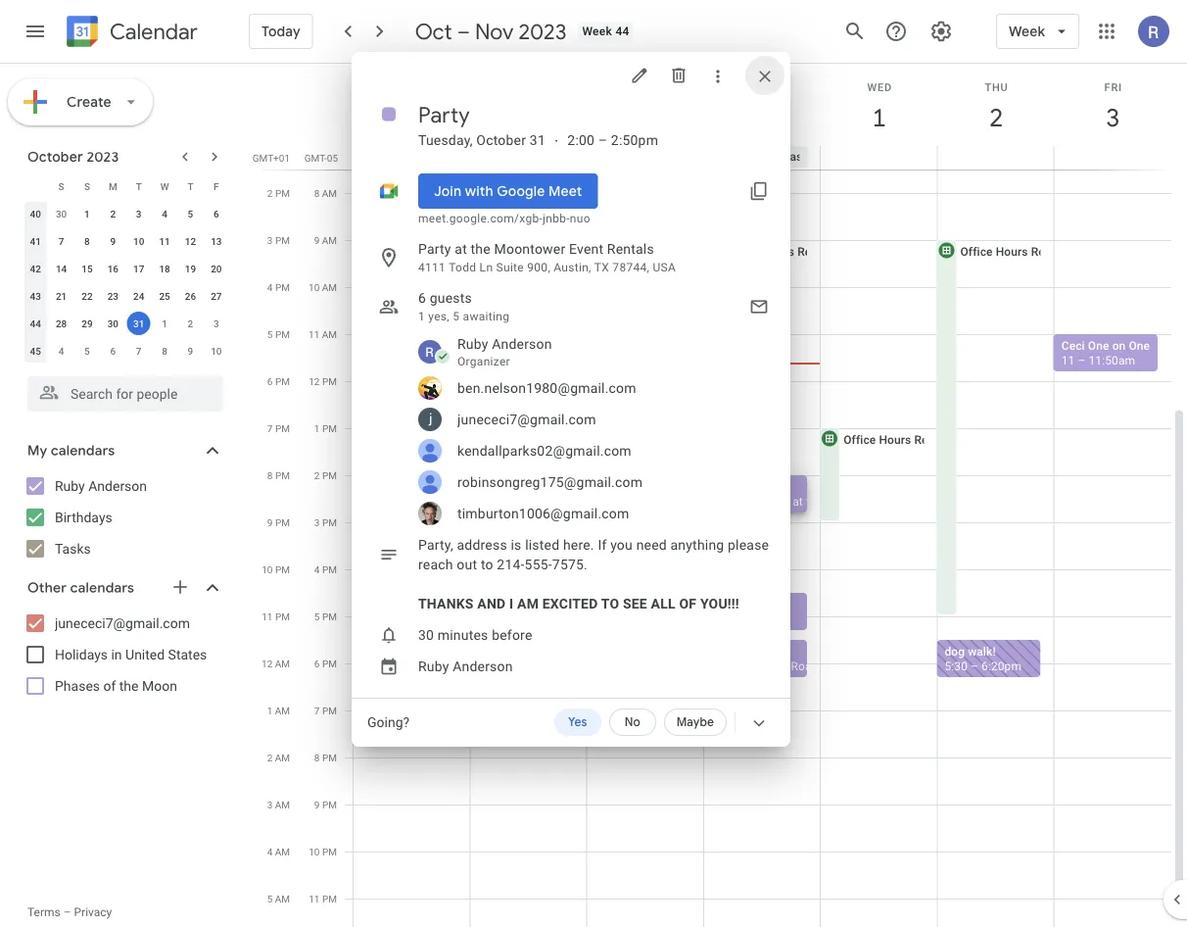 Task type: vqa. For each thing, say whether or not it's contained in the screenshot.


Task type: describe. For each thing, give the bounding box(es) containing it.
22
[[82, 290, 93, 302]]

– inside party tuesday, october 31 ⋅ 2:00 – 2:50pm
[[599, 132, 608, 148]]

oct – nov 2023
[[415, 18, 567, 45]]

1 horizontal spatial 5 pm
[[314, 611, 337, 622]]

september 30 element
[[50, 202, 73, 225]]

today button
[[249, 8, 313, 55]]

week for week 44
[[583, 25, 613, 38]]

0 vertical spatial 6 pm
[[267, 375, 290, 387]]

4111
[[418, 261, 446, 274]]

dog walk! 5:30 – 6:20pm
[[945, 644, 1022, 673]]

23
[[107, 290, 119, 302]]

other calendars button
[[4, 572, 243, 604]]

1 horizontal spatial hours
[[880, 433, 912, 446]]

row containing 41
[[23, 227, 229, 255]]

w
[[160, 180, 169, 192]]

19
[[185, 263, 196, 274]]

october 2023 grid
[[19, 172, 229, 365]]

19 element
[[179, 257, 202, 280]]

11 down 10 am
[[309, 328, 320, 340]]

out
[[457, 556, 478, 572]]

fri
[[1105, 81, 1123, 93]]

1 vertical spatial 4 pm
[[314, 564, 337, 575]]

terms – privacy
[[27, 906, 112, 919]]

31 inside party tuesday, october 31 ⋅ 2:00 – 2:50pm
[[530, 132, 546, 148]]

party for party tuesday, october 31 ⋅ 2:00 – 2:50pm
[[418, 101, 470, 128]]

kendallparks02@gmail.com
[[458, 442, 632, 459]]

2 s from the left
[[84, 180, 90, 192]]

settings menu image
[[930, 20, 954, 43]]

0 horizontal spatial october
[[27, 148, 83, 166]]

november 4 element
[[50, 339, 73, 363]]

other
[[27, 579, 67, 597]]

november 6 element
[[101, 339, 125, 363]]

10 right 4 am
[[309, 846, 320, 858]]

– inside ceci one on one 11 – 11:50am
[[1079, 353, 1086, 367]]

0 vertical spatial 44
[[616, 25, 630, 38]]

3 link
[[1091, 95, 1136, 140]]

23 element
[[101, 284, 125, 308]]

1 horizontal spatial ruby
[[418, 658, 449, 674]]

maybe button
[[664, 709, 727, 736]]

pending
[[741, 150, 783, 164]]

2:00
[[568, 132, 595, 148]]

– right oct
[[457, 18, 470, 45]]

2 down 1 am
[[267, 752, 273, 763]]

today
[[262, 23, 301, 40]]

texas
[[757, 659, 788, 673]]

7 right 1 am
[[314, 705, 320, 716]]

6 up 13 element
[[214, 208, 219, 220]]

20
[[211, 263, 222, 274]]

1 vertical spatial ruby anderson
[[418, 658, 513, 674]]

1 horizontal spatial office
[[844, 433, 876, 446]]

2 horizontal spatial office
[[961, 245, 993, 258]]

holidays
[[55, 646, 108, 663]]

24 element
[[127, 284, 151, 308]]

party heading
[[418, 101, 470, 128]]

30 element
[[101, 312, 125, 335]]

30 for 30 element
[[107, 318, 119, 329]]

google
[[497, 182, 545, 200]]

privacy
[[74, 906, 112, 919]]

kendallparks02@gmail.com tree item
[[391, 435, 791, 467]]

11 right 5 am
[[309, 893, 320, 905]]

clean up after netflix binge
[[478, 550, 625, 564]]

guests
[[430, 290, 472, 306]]

1 horizontal spatial 6 pm
[[314, 658, 337, 669]]

2 right "november 1" element
[[188, 318, 193, 329]]

texas roadhouse
[[757, 659, 851, 673]]

row containing s
[[23, 172, 229, 200]]

10 up the '12 am'
[[262, 564, 273, 575]]

5:30
[[945, 659, 968, 673]]

11 element
[[153, 229, 176, 253]]

moontower
[[494, 241, 566, 257]]

11 am
[[309, 328, 337, 340]]

at
[[455, 241, 467, 257]]

anderson inside the my calendars list
[[88, 478, 147, 494]]

with
[[465, 182, 494, 200]]

28 element
[[50, 312, 73, 335]]

31 cell
[[126, 310, 152, 337]]

05
[[327, 152, 338, 164]]

november 8 element
[[153, 339, 176, 363]]

11:50am
[[1089, 353, 1136, 367]]

thanks and i am excited to see all of you!!!
[[418, 595, 740, 612]]

1 link
[[857, 95, 902, 140]]

am for 8 am
[[322, 187, 337, 199]]

7 left 1 pm
[[267, 422, 273, 434]]

party tuesday, october 31 ⋅ 2:00 – 2:50pm
[[418, 101, 659, 148]]

– right terms link
[[63, 906, 71, 919]]

7575.
[[553, 556, 588, 572]]

thu 2
[[985, 81, 1009, 134]]

1 cell from the left
[[354, 146, 471, 170]]

3 inside fri 3
[[1105, 101, 1119, 134]]

1 horizontal spatial 7 pm
[[314, 705, 337, 716]]

ruby anderson organizer
[[458, 336, 552, 368]]

junececi7@gmail.com tree item
[[391, 404, 791, 435]]

calendars for my calendars
[[51, 442, 115, 460]]

junececi7@gmail.com inside tree item
[[458, 411, 597, 427]]

3 right november 2 element
[[214, 318, 219, 329]]

30 minutes before
[[418, 627, 533, 643]]

yes,
[[429, 310, 450, 323]]

1 horizontal spatial 2023
[[519, 18, 567, 45]]

24
[[133, 290, 144, 302]]

7 right november 6 element
[[136, 345, 142, 357]]

0 horizontal spatial office
[[727, 245, 760, 258]]

ruby inside the my calendars list
[[55, 478, 85, 494]]

need
[[637, 537, 667, 553]]

6 right november 5 element
[[110, 345, 116, 357]]

roadhouse
[[791, 659, 851, 673]]

1 inside 'wed 1'
[[872, 101, 886, 134]]

timburton1006@gmail.com
[[458, 505, 630, 521]]

week button
[[997, 8, 1080, 55]]

2 horizontal spatial office hours remade
[[961, 245, 1076, 258]]

12 am
[[262, 658, 290, 669]]

yes
[[568, 715, 588, 730]]

29 element
[[75, 312, 99, 335]]

0 horizontal spatial 3 pm
[[267, 234, 290, 246]]

12 element
[[179, 229, 202, 253]]

0 vertical spatial 8 pm
[[267, 469, 290, 481]]

clean
[[478, 550, 508, 564]]

address
[[457, 537, 507, 553]]

25
[[159, 290, 170, 302]]

20 element
[[205, 257, 228, 280]]

4:30
[[711, 612, 734, 626]]

3 right 13 element
[[267, 234, 273, 246]]

1 down 12 pm
[[314, 422, 320, 434]]

13 element
[[205, 229, 228, 253]]

0 horizontal spatial 10 pm
[[262, 564, 290, 575]]

3 down 1 pm
[[314, 516, 320, 528]]

15 element
[[75, 257, 99, 280]]

week for week
[[1010, 23, 1046, 40]]

1 horizontal spatial 11 pm
[[309, 893, 337, 905]]

grid containing 1
[[251, 64, 1188, 927]]

0 horizontal spatial hours
[[763, 245, 795, 258]]

45
[[30, 345, 41, 357]]

1 horizontal spatial 8 pm
[[314, 752, 337, 763]]

78744,
[[613, 261, 650, 274]]

row containing 45
[[23, 337, 229, 365]]

⋅
[[554, 132, 560, 148]]

week 44
[[583, 25, 630, 38]]

41
[[30, 235, 41, 247]]

1 vertical spatial 2023
[[87, 148, 119, 166]]

the for of
[[119, 678, 139, 694]]

0 horizontal spatial 7 pm
[[267, 422, 290, 434]]

1 horizontal spatial 3 pm
[[314, 516, 337, 528]]

ceci one on one 11 – 11:50am
[[1062, 339, 1151, 367]]

row containing 43
[[23, 282, 229, 310]]

12 pm
[[309, 375, 337, 387]]

yes button
[[554, 709, 602, 736]]

november 1 element
[[153, 312, 176, 335]]

meet
[[549, 182, 583, 200]]

10 inside 10 element
[[133, 235, 144, 247]]

1 down the '12 am'
[[267, 705, 273, 716]]

6 left 12 pm
[[267, 375, 273, 387]]

1 inside button
[[732, 150, 738, 164]]

thu
[[985, 81, 1009, 93]]

minutes
[[438, 627, 489, 643]]

you
[[611, 537, 633, 553]]

i
[[510, 595, 514, 612]]

join with google meet
[[434, 182, 583, 200]]

you!!!
[[701, 595, 740, 612]]

30 for 30 minutes before
[[418, 627, 434, 643]]

14
[[56, 263, 67, 274]]

states
[[168, 646, 207, 663]]

1 horizontal spatial 10 pm
[[309, 846, 337, 858]]



Task type: locate. For each thing, give the bounding box(es) containing it.
ruby anderson, attending, organizer tree item
[[391, 331, 791, 372]]

am down 1 am
[[275, 752, 290, 763]]

6 pm right the '12 am'
[[314, 658, 337, 669]]

thanks
[[418, 595, 474, 612]]

12 up 1 am
[[262, 658, 273, 669]]

am for 3 am
[[275, 799, 290, 811]]

row containing 40
[[23, 200, 229, 227]]

1 am
[[267, 705, 290, 716]]

2023 right nov
[[519, 18, 567, 45]]

walk!
[[969, 644, 996, 658]]

main drawer image
[[24, 20, 47, 43]]

1 vertical spatial 8 pm
[[314, 752, 337, 763]]

0 horizontal spatial 9 pm
[[267, 516, 290, 528]]

grid
[[251, 64, 1188, 927]]

2 vertical spatial party
[[711, 597, 740, 611]]

1 horizontal spatial t
[[188, 180, 194, 192]]

1 vertical spatial party
[[418, 241, 451, 257]]

suite
[[496, 261, 524, 274]]

0 horizontal spatial ruby anderson
[[55, 478, 147, 494]]

create
[[67, 93, 112, 111]]

15
[[82, 263, 93, 274]]

nuo
[[570, 212, 591, 225]]

fri 3
[[1105, 81, 1123, 134]]

1 vertical spatial 7 pm
[[314, 705, 337, 716]]

row containing 42
[[23, 255, 229, 282]]

am for 12 am
[[275, 658, 290, 669]]

see
[[623, 595, 648, 612]]

1 s from the left
[[58, 180, 64, 192]]

– right "4:30"
[[737, 612, 745, 626]]

ln
[[480, 261, 493, 274]]

11 inside ceci one on one 11 – 11:50am
[[1062, 353, 1076, 367]]

11 inside 11 element
[[159, 235, 170, 247]]

ruby anderson inside the my calendars list
[[55, 478, 147, 494]]

anderson inside ruby anderson organizer
[[492, 336, 552, 352]]

am up 5 am
[[275, 846, 290, 858]]

6
[[214, 208, 219, 220], [418, 290, 426, 306], [110, 345, 116, 357], [267, 375, 273, 387], [314, 658, 320, 669]]

usa
[[653, 261, 676, 274]]

3 cell from the left
[[938, 146, 1054, 170]]

jnbb-
[[543, 212, 570, 225]]

row group containing 40
[[23, 200, 229, 365]]

2 down 1 pm
[[314, 469, 320, 481]]

1 horizontal spatial 12
[[262, 658, 273, 669]]

organizer
[[458, 355, 511, 368]]

calendar element
[[63, 12, 198, 55]]

7 pm left 1 pm
[[267, 422, 290, 434]]

7 right 41 at the left
[[59, 235, 64, 247]]

1 vertical spatial 6 pm
[[314, 658, 337, 669]]

november 2 element
[[179, 312, 202, 335]]

10 element
[[127, 229, 151, 253]]

party inside party tuesday, october 31 ⋅ 2:00 – 2:50pm
[[418, 101, 470, 128]]

0 horizontal spatial one
[[1089, 339, 1110, 352]]

calendar
[[110, 18, 198, 46]]

1 vertical spatial ruby
[[55, 478, 85, 494]]

1 vertical spatial anderson
[[88, 478, 147, 494]]

tue
[[752, 81, 774, 93]]

1 left pending
[[732, 150, 738, 164]]

10 left 11 element
[[133, 235, 144, 247]]

cell down 2 link
[[938, 146, 1054, 170]]

16 element
[[101, 257, 125, 280]]

2 t from the left
[[188, 180, 194, 192]]

remade
[[798, 245, 842, 258], [1032, 245, 1076, 258], [915, 433, 959, 446]]

–
[[457, 18, 470, 45], [599, 132, 608, 148], [1079, 353, 1086, 367], [737, 612, 745, 626], [971, 659, 979, 673], [63, 906, 71, 919]]

party,
[[418, 537, 454, 553]]

my calendars
[[27, 442, 115, 460]]

0 vertical spatial 31
[[530, 132, 546, 148]]

14 element
[[50, 257, 73, 280]]

0 horizontal spatial 31
[[133, 318, 144, 329]]

november 7 element
[[127, 339, 151, 363]]

6:20pm
[[982, 659, 1022, 673]]

s up 'september 30' 'element'
[[58, 180, 64, 192]]

11 pm up the '12 am'
[[262, 611, 290, 622]]

30 right 40
[[56, 208, 67, 220]]

10 inside november 10 element
[[211, 345, 222, 357]]

the right of
[[119, 678, 139, 694]]

1 row from the top
[[23, 172, 229, 200]]

am down 9 am
[[322, 281, 337, 293]]

2 vertical spatial 30
[[418, 627, 434, 643]]

12 right 11 element
[[185, 235, 196, 247]]

ruby up birthdays
[[55, 478, 85, 494]]

2 pm down gmt+01
[[267, 187, 290, 199]]

40
[[30, 208, 41, 220]]

0 horizontal spatial week
[[583, 25, 613, 38]]

2 one from the left
[[1129, 339, 1151, 352]]

party inside the party at the moontower event rentals 4111 todd ln suite 900, austin, tx 78744, usa
[[418, 241, 451, 257]]

the inside other calendars list
[[119, 678, 139, 694]]

3 down 2 am
[[267, 799, 273, 811]]

Search for people text field
[[39, 376, 212, 412]]

please
[[728, 537, 770, 553]]

2 horizontal spatial hours
[[996, 245, 1029, 258]]

party up "4:30"
[[711, 597, 740, 611]]

october 2023
[[27, 148, 119, 166]]

0 horizontal spatial 4 pm
[[267, 281, 290, 293]]

listed
[[525, 537, 560, 553]]

26
[[185, 290, 196, 302]]

week inside popup button
[[1010, 23, 1046, 40]]

12 for 12
[[185, 235, 196, 247]]

2 vertical spatial ruby
[[418, 658, 449, 674]]

cell up join
[[354, 146, 471, 170]]

– inside dog walk! 5:30 – 6:20pm
[[971, 659, 979, 673]]

one up 11:50am
[[1089, 339, 1110, 352]]

18 element
[[153, 257, 176, 280]]

1 horizontal spatial 2 pm
[[314, 469, 337, 481]]

october up 'september 30' 'element'
[[27, 148, 83, 166]]

november 3 element
[[205, 312, 228, 335]]

0 vertical spatial 10 pm
[[262, 564, 290, 575]]

meet.google.com/xgb-
[[418, 212, 543, 225]]

2023 up m
[[87, 148, 119, 166]]

calendar heading
[[106, 18, 198, 46]]

1 pending task
[[732, 150, 809, 164]]

7 pm right 1 am
[[314, 705, 337, 716]]

30 left minutes
[[418, 627, 434, 643]]

9
[[314, 234, 320, 246], [110, 235, 116, 247], [188, 345, 193, 357], [267, 516, 273, 528], [314, 799, 320, 811]]

0 horizontal spatial 12
[[185, 235, 196, 247]]

10 up "11 am"
[[309, 281, 320, 293]]

– down ceci
[[1079, 353, 1086, 367]]

12 inside row
[[185, 235, 196, 247]]

0 vertical spatial 4 pm
[[267, 281, 290, 293]]

None search field
[[0, 368, 243, 412]]

0 horizontal spatial s
[[58, 180, 64, 192]]

11 right 10 element
[[159, 235, 170, 247]]

0 horizontal spatial 5 pm
[[267, 328, 290, 340]]

1 down wed
[[872, 101, 886, 134]]

calendars right my in the top left of the page
[[51, 442, 115, 460]]

anderson
[[492, 336, 552, 352], [88, 478, 147, 494], [453, 658, 513, 674]]

1 horizontal spatial 44
[[616, 25, 630, 38]]

am up 2 am
[[275, 705, 290, 716]]

row group inside october 2023 grid
[[23, 200, 229, 365]]

before
[[492, 627, 533, 643]]

21 element
[[50, 284, 73, 308]]

am for 2 am
[[275, 752, 290, 763]]

2:50pm
[[611, 132, 659, 148]]

junececi7@gmail.com inside other calendars list
[[55, 615, 190, 631]]

12
[[185, 235, 196, 247], [309, 375, 320, 387], [262, 658, 273, 669]]

– down 'walk!'
[[971, 659, 979, 673]]

1 vertical spatial 3 pm
[[314, 516, 337, 528]]

26 element
[[179, 284, 202, 308]]

party, address is listed here. if you need anything please reach out to 214-555-7575.
[[418, 537, 773, 572]]

m
[[109, 180, 117, 192]]

10 pm up the '12 am'
[[262, 564, 290, 575]]

1 right "31, today" element
[[162, 318, 167, 329]]

2 horizontal spatial 30
[[418, 627, 434, 643]]

1 vertical spatial 9 pm
[[314, 799, 337, 811]]

12 down "11 am"
[[309, 375, 320, 387]]

party inside party 4:30 – 5:20pm
[[711, 597, 740, 611]]

1 horizontal spatial 30
[[107, 318, 119, 329]]

1 vertical spatial 11 pm
[[309, 893, 337, 905]]

no button
[[609, 709, 656, 736]]

texas roadhouse button
[[704, 640, 851, 677]]

6 guests 1 yes, 5 awaiting
[[418, 290, 510, 323]]

meet.google.com/xgb-jnbb-nuo
[[418, 212, 591, 225]]

my calendars list
[[4, 470, 243, 565]]

2 down gmt+01
[[267, 187, 273, 199]]

2 pm
[[267, 187, 290, 199], [314, 469, 337, 481]]

calendars for other calendars
[[70, 579, 134, 597]]

the up ln
[[471, 241, 491, 257]]

1 vertical spatial the
[[119, 678, 139, 694]]

6 left guests
[[418, 290, 426, 306]]

gmt-
[[305, 152, 327, 164]]

0 vertical spatial the
[[471, 241, 491, 257]]

november 5 element
[[75, 339, 99, 363]]

17 element
[[127, 257, 151, 280]]

row containing 44
[[23, 310, 229, 337]]

anderson up organizer on the top
[[492, 336, 552, 352]]

27 element
[[205, 284, 228, 308]]

1 inside 6 guests 1 yes, 5 awaiting
[[418, 310, 425, 323]]

cell
[[354, 146, 471, 170], [821, 146, 938, 170], [938, 146, 1054, 170], [1054, 146, 1171, 170]]

0 vertical spatial 30
[[56, 208, 67, 220]]

t left w
[[136, 180, 142, 192]]

anderson down 30 minutes before
[[453, 658, 513, 674]]

2 vertical spatial 12
[[262, 658, 273, 669]]

birthdays
[[55, 509, 112, 525]]

– right 2:00
[[599, 132, 608, 148]]

join with google meet link
[[418, 173, 598, 209]]

1 horizontal spatial the
[[471, 241, 491, 257]]

am for 5 am
[[275, 893, 290, 905]]

1 vertical spatial junececi7@gmail.com
[[55, 615, 190, 631]]

28
[[56, 318, 67, 329]]

1 horizontal spatial office hours remade
[[844, 433, 959, 446]]

oct
[[415, 18, 452, 45]]

0 vertical spatial junececi7@gmail.com
[[458, 411, 597, 427]]

1 horizontal spatial one
[[1129, 339, 1151, 352]]

1 horizontal spatial junececi7@gmail.com
[[458, 411, 597, 427]]

4 pm
[[267, 281, 290, 293], [314, 564, 337, 575]]

f
[[214, 180, 219, 192]]

binge
[[594, 550, 625, 564]]

am up 12 pm
[[322, 328, 337, 340]]

united
[[126, 646, 165, 663]]

11
[[159, 235, 170, 247], [309, 328, 320, 340], [1062, 353, 1076, 367], [262, 611, 273, 622], [309, 893, 320, 905]]

2 horizontal spatial 12
[[309, 375, 320, 387]]

rentals
[[607, 241, 655, 257]]

2 am
[[267, 752, 290, 763]]

31, today element
[[127, 312, 151, 335]]

0 horizontal spatial 30
[[56, 208, 67, 220]]

party 4:30 – 5:20pm
[[711, 597, 788, 626]]

am for 10 am
[[322, 281, 337, 293]]

am for 4 am
[[275, 846, 290, 858]]

row
[[23, 172, 229, 200], [23, 200, 229, 227], [23, 227, 229, 255], [23, 255, 229, 282], [23, 282, 229, 310], [23, 310, 229, 337], [23, 337, 229, 365]]

3 row from the top
[[23, 227, 229, 255]]

0 horizontal spatial 6 pm
[[267, 375, 290, 387]]

6 inside 6 guests 1 yes, 5 awaiting
[[418, 290, 426, 306]]

the inside the party at the moontower event rentals 4111 todd ln suite 900, austin, tx 78744, usa
[[471, 241, 491, 257]]

other calendars list
[[4, 608, 243, 702]]

3 pm down 1 pm
[[314, 516, 337, 528]]

0 horizontal spatial t
[[136, 180, 142, 192]]

ruby up organizer on the top
[[458, 336, 489, 352]]

1 horizontal spatial october
[[477, 132, 526, 148]]

2 cell from the left
[[821, 146, 938, 170]]

dog
[[945, 644, 966, 658]]

junececi7@gmail.com up in
[[55, 615, 190, 631]]

30 inside 'element'
[[56, 208, 67, 220]]

2
[[989, 101, 1003, 134], [267, 187, 273, 199], [110, 208, 116, 220], [188, 318, 193, 329], [314, 469, 320, 481], [267, 752, 273, 763]]

terms link
[[27, 906, 60, 919]]

1 pending task row
[[345, 146, 1188, 170]]

0 vertical spatial 11 pm
[[262, 611, 290, 622]]

1 horizontal spatial week
[[1010, 23, 1046, 40]]

1 left yes,
[[418, 310, 425, 323]]

– inside party 4:30 – 5:20pm
[[737, 612, 745, 626]]

1 horizontal spatial ruby anderson
[[418, 658, 513, 674]]

the
[[471, 241, 491, 257], [119, 678, 139, 694]]

the for at
[[471, 241, 491, 257]]

11 pm right 5 am
[[309, 893, 337, 905]]

25 element
[[153, 284, 176, 308]]

0 vertical spatial anderson
[[492, 336, 552, 352]]

0 vertical spatial 9 pm
[[267, 516, 290, 528]]

party for party at the moontower event rentals 4111 todd ln suite 900, austin, tx 78744, usa
[[418, 241, 451, 257]]

s left m
[[84, 180, 90, 192]]

5 inside 6 guests 1 yes, 5 awaiting
[[453, 310, 460, 323]]

13
[[211, 235, 222, 247]]

guests tree
[[344, 331, 791, 529]]

add other calendars image
[[171, 577, 190, 597]]

junececi7@gmail.com
[[458, 411, 597, 427], [55, 615, 190, 631]]

8
[[314, 187, 320, 199], [84, 235, 90, 247], [162, 345, 167, 357], [267, 469, 273, 481], [314, 752, 320, 763]]

party up tuesday,
[[418, 101, 470, 128]]

7 row from the top
[[23, 337, 229, 365]]

10 pm right 4 am
[[309, 846, 337, 858]]

3 down fri
[[1105, 101, 1119, 134]]

1 vertical spatial 30
[[107, 318, 119, 329]]

1 t from the left
[[136, 180, 142, 192]]

party for party 4:30 – 5:20pm
[[711, 597, 740, 611]]

ruby anderson down minutes
[[418, 658, 513, 674]]

october up join with google meet link
[[477, 132, 526, 148]]

row group
[[23, 200, 229, 365]]

31 left "⋅"
[[530, 132, 546, 148]]

0 horizontal spatial 2 pm
[[267, 187, 290, 199]]

1 horizontal spatial s
[[84, 180, 90, 192]]

1 vertical spatial 5 pm
[[314, 611, 337, 622]]

0 horizontal spatial remade
[[798, 245, 842, 258]]

0 horizontal spatial ruby
[[55, 478, 85, 494]]

3 am
[[267, 799, 290, 811]]

october inside party tuesday, october 31 ⋅ 2:00 – 2:50pm
[[477, 132, 526, 148]]

of
[[103, 678, 116, 694]]

0 vertical spatial 5 pm
[[267, 328, 290, 340]]

am for 1 am
[[275, 705, 290, 716]]

3 up 10 element
[[136, 208, 142, 220]]

1 vertical spatial 10 pm
[[309, 846, 337, 858]]

31 right 30 element
[[133, 318, 144, 329]]

10
[[133, 235, 144, 247], [309, 281, 320, 293], [211, 345, 222, 357], [262, 564, 273, 575], [309, 846, 320, 858]]

4
[[162, 208, 167, 220], [267, 281, 273, 293], [59, 345, 64, 357], [314, 564, 320, 575], [267, 846, 273, 858]]

4 row from the top
[[23, 255, 229, 282]]

8 am
[[314, 187, 337, 199]]

anderson down my calendars dropdown button
[[88, 478, 147, 494]]

0 horizontal spatial 2023
[[87, 148, 119, 166]]

10 right november 9 element
[[211, 345, 222, 357]]

1 vertical spatial calendars
[[70, 579, 134, 597]]

1 one from the left
[[1089, 339, 1110, 352]]

0 horizontal spatial office hours remade
[[727, 245, 842, 258]]

5:20pm
[[748, 612, 788, 626]]

5 row from the top
[[23, 282, 229, 310]]

netflix
[[556, 550, 591, 564]]

wed
[[868, 81, 893, 93]]

0 horizontal spatial the
[[119, 678, 139, 694]]

am down 8 am
[[322, 234, 337, 246]]

up
[[511, 550, 524, 564]]

6 row from the top
[[23, 310, 229, 337]]

30 right 29 element
[[107, 318, 119, 329]]

other calendars
[[27, 579, 134, 597]]

am for 9 am
[[322, 234, 337, 246]]

november 10 element
[[205, 339, 228, 363]]

all
[[651, 595, 676, 612]]

ruby inside ruby anderson organizer
[[458, 336, 489, 352]]

0 vertical spatial 2023
[[519, 18, 567, 45]]

1 vertical spatial 12
[[309, 375, 320, 387]]

2 pm down 1 pm
[[314, 469, 337, 481]]

ben.nelson1980@gmail.com
[[458, 380, 637, 396]]

0 vertical spatial ruby
[[458, 336, 489, 352]]

2 row from the top
[[23, 200, 229, 227]]

0 vertical spatial calendars
[[51, 442, 115, 460]]

office
[[727, 245, 760, 258], [961, 245, 993, 258], [844, 433, 876, 446]]

november 9 element
[[179, 339, 202, 363]]

delete event image
[[669, 66, 689, 85]]

1 horizontal spatial remade
[[915, 433, 959, 446]]

am down 2 am
[[275, 799, 290, 811]]

am down 05
[[322, 187, 337, 199]]

11 up the '12 am'
[[262, 611, 273, 622]]

party up 4111
[[418, 241, 451, 257]]

22 element
[[75, 284, 99, 308]]

0 vertical spatial 2 pm
[[267, 187, 290, 199]]

1 horizontal spatial 31
[[530, 132, 546, 148]]

ruby anderson
[[55, 478, 147, 494], [418, 658, 513, 674]]

11 down ceci
[[1062, 353, 1076, 367]]

phases of the moon
[[55, 678, 177, 694]]

t right w
[[188, 180, 194, 192]]

29
[[82, 318, 93, 329]]

44 inside october 2023 grid
[[30, 318, 41, 329]]

2 down m
[[110, 208, 116, 220]]

1 right 'september 30' 'element'
[[84, 208, 90, 220]]

cell down 3 link
[[1054, 146, 1171, 170]]

cell down 1 link
[[821, 146, 938, 170]]

maybe
[[677, 715, 714, 730]]

show additional actions image
[[750, 713, 769, 733]]

0 horizontal spatial 8 pm
[[267, 469, 290, 481]]

tx
[[595, 261, 610, 274]]

ben.nelson1980@gmail.com tree item
[[391, 372, 791, 404]]

1 horizontal spatial 9 pm
[[314, 799, 337, 811]]

0 horizontal spatial 11 pm
[[262, 611, 290, 622]]

17
[[133, 263, 144, 274]]

4 cell from the left
[[1054, 146, 1171, 170]]

am right i
[[517, 595, 539, 612]]

30 for 'september 30' 'element'
[[56, 208, 67, 220]]

s
[[58, 180, 64, 192], [84, 180, 90, 192]]

31 inside cell
[[133, 318, 144, 329]]

2 vertical spatial anderson
[[453, 658, 513, 674]]

0 vertical spatial 12
[[185, 235, 196, 247]]

0 vertical spatial ruby anderson
[[55, 478, 147, 494]]

1 horizontal spatial 4 pm
[[314, 564, 337, 575]]

12 for 12 pm
[[309, 375, 320, 387]]

12 for 12 am
[[262, 658, 273, 669]]

2 down the 'thu'
[[989, 101, 1003, 134]]

2 horizontal spatial remade
[[1032, 245, 1076, 258]]

0 vertical spatial 3 pm
[[267, 234, 290, 246]]

7
[[59, 235, 64, 247], [136, 345, 142, 357], [267, 422, 273, 434], [314, 705, 320, 716]]

and
[[478, 595, 506, 612]]

robinsongreg175@gmail.com tree item
[[391, 467, 791, 498]]

junececi7@gmail.com up 'kendallparks02@gmail.com'
[[458, 411, 597, 427]]

2 inside thu 2
[[989, 101, 1003, 134]]

42
[[30, 263, 41, 274]]

am for 11 am
[[322, 328, 337, 340]]

timburton1006@gmail.com tree item
[[391, 498, 791, 529]]

0 vertical spatial party
[[418, 101, 470, 128]]

43
[[30, 290, 41, 302]]

6 pm left 12 pm
[[267, 375, 290, 387]]

no
[[625, 715, 641, 730]]

ruby anderson up birthdays
[[55, 478, 147, 494]]

am up 1 am
[[275, 658, 290, 669]]

6 right the '12 am'
[[314, 658, 320, 669]]

0 horizontal spatial 44
[[30, 318, 41, 329]]



